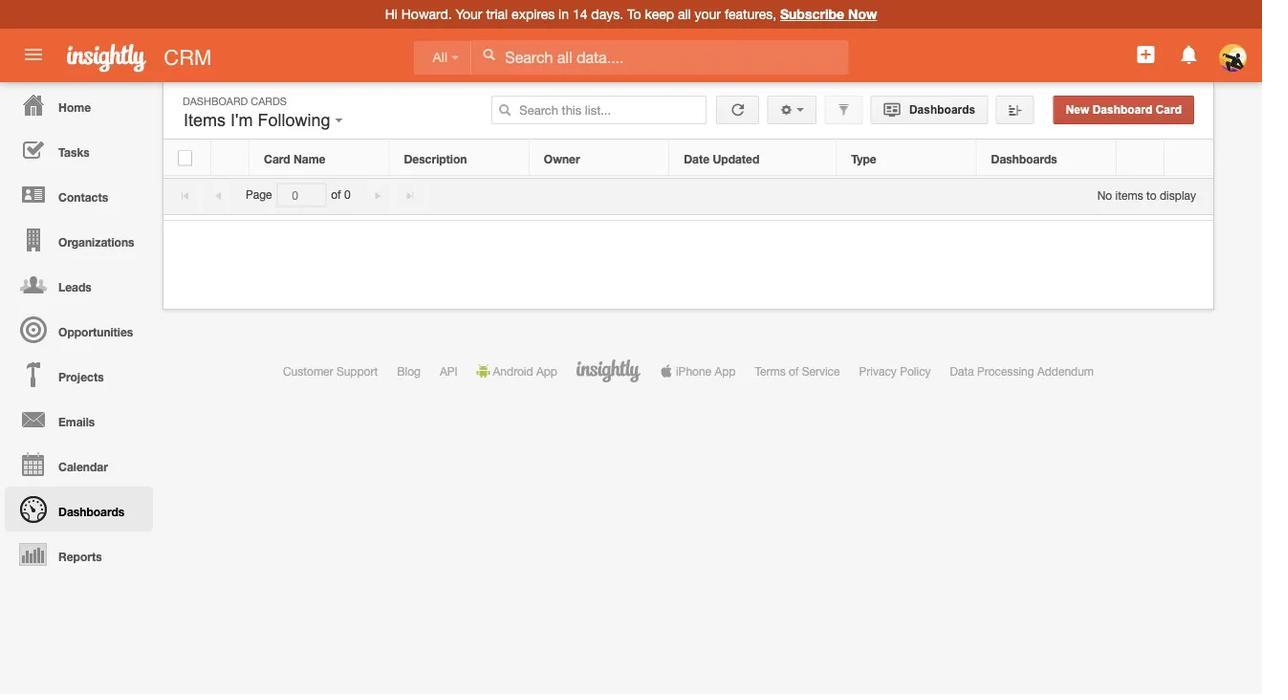 Task type: vqa. For each thing, say whether or not it's contained in the screenshot.
Opportunity inside the THE SALES PIPELINE FUNNEL $2.35M SUM OF OPPORTUNITY VALUE
no



Task type: describe. For each thing, give the bounding box(es) containing it.
show sidebar image
[[1009, 103, 1022, 117]]

contacts
[[58, 190, 108, 204]]

terms of service
[[755, 365, 841, 378]]

features,
[[725, 6, 777, 22]]

0 horizontal spatial card
[[264, 152, 290, 165]]

2 horizontal spatial dashboards
[[992, 152, 1058, 165]]

0 horizontal spatial dashboards link
[[5, 487, 153, 532]]

crm
[[164, 45, 212, 69]]

opportunities
[[58, 325, 133, 339]]

items i'm following
[[184, 111, 335, 130]]

api link
[[440, 365, 458, 378]]

cards
[[251, 95, 287, 107]]

updated
[[713, 152, 760, 165]]

to
[[628, 6, 642, 22]]

privacy
[[860, 365, 897, 378]]

to
[[1147, 188, 1157, 202]]

items i'm following button
[[179, 106, 348, 135]]

expires
[[512, 6, 555, 22]]

iphone
[[676, 365, 712, 378]]

type
[[852, 152, 877, 165]]

items
[[1116, 188, 1144, 202]]

cog image
[[780, 103, 794, 117]]

home link
[[5, 82, 153, 127]]

service
[[803, 365, 841, 378]]

app for iphone app
[[715, 365, 736, 378]]

data
[[951, 365, 975, 378]]

Search all data.... text field
[[472, 40, 849, 75]]

calendar
[[58, 460, 108, 474]]

your
[[456, 6, 483, 22]]

organizations link
[[5, 217, 153, 262]]

now
[[849, 6, 878, 22]]

support
[[337, 365, 378, 378]]

blog link
[[397, 365, 421, 378]]

0
[[344, 188, 351, 202]]

opportunities link
[[5, 307, 153, 352]]

terms of service link
[[755, 365, 841, 378]]

iphone app
[[676, 365, 736, 378]]

all
[[678, 6, 691, 22]]

1 horizontal spatial dashboard
[[1093, 103, 1153, 116]]

name
[[294, 152, 326, 165]]

data processing addendum link
[[951, 365, 1095, 378]]

iphone app link
[[660, 365, 736, 378]]

owner
[[544, 152, 580, 165]]

row containing card name
[[164, 141, 1213, 176]]

1 vertical spatial of
[[789, 365, 799, 378]]

date
[[684, 152, 710, 165]]

android app link
[[477, 365, 558, 378]]

privacy policy
[[860, 365, 932, 378]]

tasks link
[[5, 127, 153, 172]]

no
[[1098, 188, 1113, 202]]

customer
[[283, 365, 334, 378]]

your
[[695, 6, 721, 22]]

card name
[[264, 152, 326, 165]]

new dashboard card link
[[1054, 96, 1195, 124]]

white image
[[483, 48, 496, 61]]

customer support
[[283, 365, 378, 378]]

tasks
[[58, 145, 90, 159]]



Task type: locate. For each thing, give the bounding box(es) containing it.
2 vertical spatial dashboards
[[58, 505, 125, 519]]

privacy policy link
[[860, 365, 932, 378]]

contacts link
[[5, 172, 153, 217]]

1 vertical spatial card
[[264, 152, 290, 165]]

no items to display
[[1098, 188, 1197, 202]]

dashboard up items
[[183, 95, 248, 107]]

None checkbox
[[178, 151, 192, 166]]

1 horizontal spatial of
[[789, 365, 799, 378]]

app for android app
[[537, 365, 558, 378]]

14
[[573, 6, 588, 22]]

description
[[404, 152, 467, 165]]

1 vertical spatial dashboards
[[992, 152, 1058, 165]]

navigation
[[0, 82, 153, 577]]

app
[[537, 365, 558, 378], [715, 365, 736, 378]]

row
[[164, 141, 1213, 176]]

dashboards down show sidebar icon
[[992, 152, 1058, 165]]

howard.
[[402, 6, 452, 22]]

leads
[[58, 280, 92, 294]]

dashboards link
[[871, 96, 989, 124], [5, 487, 153, 532]]

2 app from the left
[[715, 365, 736, 378]]

dashboards link up the type
[[871, 96, 989, 124]]

all
[[433, 50, 448, 65]]

of left 0
[[331, 188, 341, 202]]

emails
[[58, 415, 95, 429]]

refresh list image
[[729, 103, 747, 116]]

hi
[[385, 6, 398, 22]]

navigation containing home
[[0, 82, 153, 577]]

notifications image
[[1178, 43, 1201, 66]]

items
[[184, 111, 226, 130]]

customer support link
[[283, 365, 378, 378]]

of right the terms
[[789, 365, 799, 378]]

i'm
[[231, 111, 253, 130]]

card left name
[[264, 152, 290, 165]]

1 vertical spatial dashboards link
[[5, 487, 153, 532]]

of
[[331, 188, 341, 202], [789, 365, 799, 378]]

calendar link
[[5, 442, 153, 487]]

following
[[258, 111, 331, 130]]

android
[[493, 365, 534, 378]]

app right android
[[537, 365, 558, 378]]

card
[[1156, 103, 1183, 116], [264, 152, 290, 165]]

of 0
[[331, 188, 351, 202]]

leads link
[[5, 262, 153, 307]]

0 vertical spatial of
[[331, 188, 341, 202]]

date updated
[[684, 152, 760, 165]]

0 horizontal spatial app
[[537, 365, 558, 378]]

1 horizontal spatial dashboards
[[907, 103, 976, 116]]

0 horizontal spatial of
[[331, 188, 341, 202]]

reports link
[[5, 532, 153, 577]]

dashboards left show sidebar icon
[[907, 103, 976, 116]]

in
[[559, 6, 569, 22]]

new
[[1066, 103, 1090, 116]]

0 vertical spatial card
[[1156, 103, 1183, 116]]

app right 'iphone'
[[715, 365, 736, 378]]

display
[[1161, 188, 1197, 202]]

blog
[[397, 365, 421, 378]]

emails link
[[5, 397, 153, 442]]

projects
[[58, 370, 104, 384]]

1 horizontal spatial card
[[1156, 103, 1183, 116]]

data processing addendum
[[951, 365, 1095, 378]]

0 horizontal spatial dashboards
[[58, 505, 125, 519]]

subscribe
[[781, 6, 845, 22]]

dashboards inside navigation
[[58, 505, 125, 519]]

show list view filters image
[[837, 103, 851, 117]]

1 horizontal spatial dashboards link
[[871, 96, 989, 124]]

0 vertical spatial dashboards link
[[871, 96, 989, 124]]

page
[[246, 188, 272, 202]]

Search this list... text field
[[492, 96, 707, 124]]

dashboards
[[907, 103, 976, 116], [992, 152, 1058, 165], [58, 505, 125, 519]]

days.
[[592, 6, 624, 22]]

terms
[[755, 365, 786, 378]]

dashboards up reports link
[[58, 505, 125, 519]]

dashboard cards
[[183, 95, 287, 107]]

1 app from the left
[[537, 365, 558, 378]]

dashboard right new
[[1093, 103, 1153, 116]]

0 horizontal spatial dashboard
[[183, 95, 248, 107]]

card down notifications image
[[1156, 103, 1183, 116]]

keep
[[645, 6, 675, 22]]

dashboards link down calendar
[[5, 487, 153, 532]]

reports
[[58, 550, 102, 564]]

hi howard. your trial expires in 14 days. to keep all your features, subscribe now
[[385, 6, 878, 22]]

dashboard
[[183, 95, 248, 107], [1093, 103, 1153, 116]]

1 horizontal spatial app
[[715, 365, 736, 378]]

organizations
[[58, 235, 134, 249]]

subscribe now link
[[781, 6, 878, 22]]

addendum
[[1038, 365, 1095, 378]]

processing
[[978, 365, 1035, 378]]

trial
[[486, 6, 508, 22]]

policy
[[901, 365, 932, 378]]

all link
[[414, 41, 472, 75]]

new dashboard card
[[1066, 103, 1183, 116]]

api
[[440, 365, 458, 378]]

home
[[58, 100, 91, 114]]

android app
[[493, 365, 558, 378]]

projects link
[[5, 352, 153, 397]]

search image
[[499, 103, 512, 117]]

0 vertical spatial dashboards
[[907, 103, 976, 116]]



